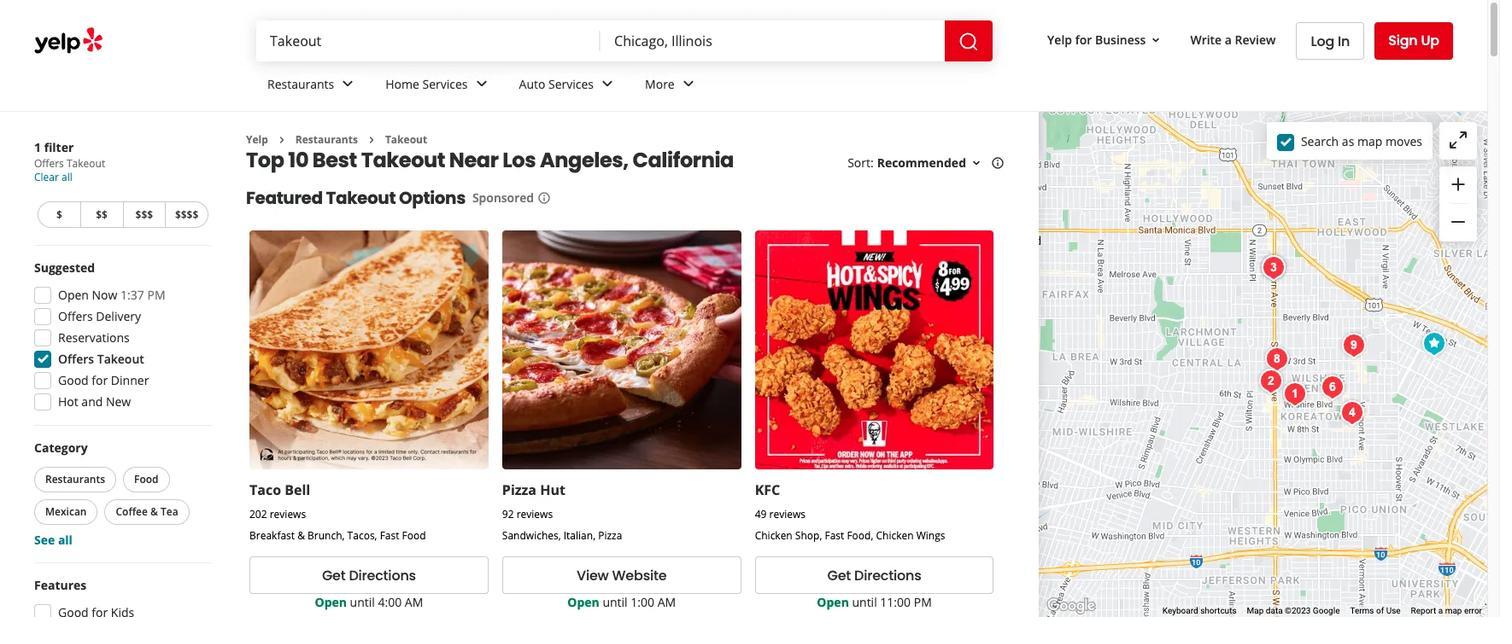 Task type: locate. For each thing, give the bounding box(es) containing it.
get directions for bell
[[322, 566, 416, 586]]

restaurants link right 16 chevron right v2 image
[[295, 132, 358, 147]]

taco
[[249, 481, 281, 500]]

bell
[[285, 481, 310, 500]]

0 horizontal spatial pizza
[[502, 481, 537, 500]]

1 reviews from the left
[[270, 508, 306, 522]]

1 vertical spatial pm
[[914, 595, 932, 611]]

yelp for business button
[[1041, 24, 1170, 55]]

open down view
[[568, 595, 600, 611]]

0 horizontal spatial directions
[[349, 566, 416, 586]]

zoom out image
[[1448, 212, 1469, 233]]

map right as
[[1357, 133, 1383, 149]]

a right the write
[[1225, 31, 1232, 47]]

until left 1:00
[[603, 595, 628, 611]]

0 horizontal spatial reviews
[[270, 508, 306, 522]]

food button
[[123, 467, 170, 493]]

services for auto services
[[548, 76, 594, 92]]

reservations
[[58, 330, 130, 346]]

24 chevron down v2 image inside more link
[[678, 74, 699, 94]]

1 horizontal spatial &
[[297, 529, 305, 544]]

2 vertical spatial restaurants
[[45, 472, 105, 487]]

$$ button
[[80, 202, 123, 228]]

get directions link down food,
[[755, 557, 994, 595]]

keyboard shortcuts
[[1163, 607, 1237, 616]]

pm inside 'group'
[[147, 287, 165, 303]]

2 am from the left
[[658, 595, 676, 611]]

0 horizontal spatial yelp
[[246, 132, 268, 147]]

0 horizontal spatial fast
[[380, 529, 399, 544]]

1 horizontal spatial pm
[[914, 595, 932, 611]]

0 vertical spatial food
[[134, 472, 159, 487]]

1 am from the left
[[405, 595, 423, 611]]

features
[[34, 578, 87, 594]]

pizza right italian,
[[598, 529, 622, 544]]

2 horizontal spatial until
[[852, 595, 877, 611]]

map left error
[[1445, 607, 1462, 616]]

1 horizontal spatial get directions link
[[755, 557, 994, 595]]

16 info v2 image right 16 chevron down v2 icon
[[991, 157, 1005, 170]]

2 none field from the left
[[614, 32, 931, 50]]

takeout down filter
[[67, 156, 105, 171]]

get directions link down tacos, in the bottom left of the page
[[249, 557, 489, 595]]

1 horizontal spatial get
[[827, 566, 851, 586]]

24 chevron down v2 image right auto services
[[597, 74, 618, 94]]

keyboard shortcuts button
[[1163, 606, 1237, 618]]

until left the 4:00
[[350, 595, 375, 611]]

view website link
[[502, 557, 741, 595]]

1 horizontal spatial none field
[[614, 32, 931, 50]]

food,
[[847, 529, 873, 544]]

all right see
[[58, 532, 73, 548]]

1 vertical spatial yelp
[[246, 132, 268, 147]]

open for pizza hut
[[568, 595, 600, 611]]

until for bell
[[350, 595, 375, 611]]

1 horizontal spatial until
[[603, 595, 628, 611]]

1 vertical spatial all
[[58, 532, 73, 548]]

hot and new
[[58, 394, 131, 410]]

for for dinner
[[92, 372, 108, 389]]

2 directions from the left
[[854, 566, 921, 586]]

0 horizontal spatial get directions
[[322, 566, 416, 586]]

get directions for 49
[[827, 566, 921, 586]]

24 chevron down v2 image
[[338, 74, 358, 94], [471, 74, 492, 94], [597, 74, 618, 94], [678, 74, 699, 94]]

services right home
[[422, 76, 468, 92]]

a for write
[[1225, 31, 1232, 47]]

0 vertical spatial all
[[62, 170, 72, 185]]

24 chevron down v2 image for auto services
[[597, 74, 618, 94]]

1 horizontal spatial pizza
[[598, 529, 622, 544]]

& left brunch,
[[297, 529, 305, 544]]

3 until from the left
[[852, 595, 877, 611]]

group
[[1440, 167, 1477, 242], [29, 260, 212, 416], [31, 440, 212, 549]]

0 horizontal spatial am
[[405, 595, 423, 611]]

16 chevron right v2 image
[[275, 133, 289, 147]]

for
[[1075, 31, 1092, 47], [92, 372, 108, 389]]

0 horizontal spatial none field
[[270, 32, 587, 50]]

2 vertical spatial group
[[31, 440, 212, 549]]

kfc link
[[755, 481, 780, 500]]

now
[[92, 287, 117, 303]]

1 horizontal spatial food
[[402, 529, 426, 544]]

kfc
[[755, 481, 780, 500]]

pizza up 92
[[502, 481, 537, 500]]

restaurants up 16 chevron right v2 image
[[267, 76, 334, 92]]

& left tea
[[150, 505, 158, 519]]

google image
[[1043, 595, 1099, 618]]

0 vertical spatial restaurants
[[267, 76, 334, 92]]

24 chevron down v2 image inside restaurants link
[[338, 74, 358, 94]]

3 24 chevron down v2 image from the left
[[597, 74, 618, 94]]

open left the 4:00
[[315, 595, 347, 611]]

reviews up sandwiches,
[[517, 508, 553, 522]]

restaurants
[[267, 76, 334, 92], [295, 132, 358, 147], [45, 472, 105, 487]]

open for kfc
[[817, 595, 849, 611]]

None search field
[[256, 21, 996, 62]]

auto
[[519, 76, 545, 92]]

get directions
[[322, 566, 416, 586], [827, 566, 921, 586]]

2 get directions link from the left
[[755, 557, 994, 595]]

shortcuts
[[1200, 607, 1237, 616]]

pm right the '1:37'
[[147, 287, 165, 303]]

1 horizontal spatial reviews
[[517, 508, 553, 522]]

2 until from the left
[[603, 595, 628, 611]]

search image
[[959, 31, 979, 52]]

recommended button
[[877, 155, 983, 171]]

16 info v2 image for top 10 best takeout near los angeles, california
[[991, 157, 1005, 170]]

1 vertical spatial pizza
[[598, 529, 622, 544]]

1 vertical spatial 16 info v2 image
[[537, 192, 551, 205]]

write a review
[[1190, 31, 1276, 47]]

1 horizontal spatial chicken
[[876, 529, 914, 544]]

0 vertical spatial for
[[1075, 31, 1092, 47]]

get for bell
[[322, 566, 346, 586]]

0 horizontal spatial a
[[1225, 31, 1232, 47]]

delivery
[[96, 308, 141, 325]]

terms of use
[[1350, 607, 1401, 616]]

for inside "button"
[[1075, 31, 1092, 47]]

1 24 chevron down v2 image from the left
[[338, 74, 358, 94]]

open down suggested
[[58, 287, 89, 303]]

chicken right food,
[[876, 529, 914, 544]]

1 vertical spatial map
[[1445, 607, 1462, 616]]

yelp inside "button"
[[1047, 31, 1072, 47]]

all right clear on the top left of the page
[[62, 170, 72, 185]]

0 vertical spatial 16 info v2 image
[[991, 157, 1005, 170]]

4:00
[[378, 595, 402, 611]]

view website
[[577, 566, 667, 586]]

chicken down the 49 in the bottom of the page
[[755, 529, 793, 544]]

0 vertical spatial map
[[1357, 133, 1383, 149]]

reviews inside kfc 49 reviews chicken shop, fast food, chicken wings
[[769, 508, 806, 522]]

taco bell image
[[1417, 327, 1451, 361]]

yelp for yelp for business
[[1047, 31, 1072, 47]]

get directions up the 'open until 4:00 am'
[[322, 566, 416, 586]]

moves
[[1386, 133, 1422, 149]]

24 chevron down v2 image for home services
[[471, 74, 492, 94]]

1 vertical spatial offers
[[58, 308, 93, 325]]

1 horizontal spatial services
[[548, 76, 594, 92]]

am right 1:00
[[658, 595, 676, 611]]

food inside taco bell 202 reviews breakfast & brunch, tacos, fast food
[[402, 529, 426, 544]]

yelp
[[1047, 31, 1072, 47], [246, 132, 268, 147]]

2 reviews from the left
[[517, 508, 553, 522]]

16 chevron down v2 image
[[1149, 33, 1163, 47]]

fast right tacos, in the bottom left of the page
[[380, 529, 399, 544]]

1 get directions from the left
[[322, 566, 416, 586]]

2 horizontal spatial reviews
[[769, 508, 806, 522]]

1:00
[[631, 595, 654, 611]]

0 horizontal spatial chicken
[[755, 529, 793, 544]]

1 none field from the left
[[270, 32, 587, 50]]

24 chevron down v2 image left auto
[[471, 74, 492, 94]]

0 horizontal spatial pm
[[147, 287, 165, 303]]

0 vertical spatial &
[[150, 505, 158, 519]]

map for moves
[[1357, 133, 1383, 149]]

rice chicken image
[[1335, 396, 1369, 431]]

get down brunch,
[[322, 566, 346, 586]]

&
[[150, 505, 158, 519], [297, 529, 305, 544]]

all
[[62, 170, 72, 185], [58, 532, 73, 548]]

open left '11:00'
[[817, 595, 849, 611]]

1 get from the left
[[322, 566, 346, 586]]

2 24 chevron down v2 image from the left
[[471, 74, 492, 94]]

Find text field
[[270, 32, 587, 50]]

get directions link for 49
[[755, 557, 994, 595]]

reviews for view
[[517, 508, 553, 522]]

sign up
[[1388, 31, 1440, 50]]

0 horizontal spatial get
[[322, 566, 346, 586]]

1 directions from the left
[[349, 566, 416, 586]]

see
[[34, 532, 55, 548]]

get directions link for bell
[[249, 557, 489, 595]]

0 horizontal spatial services
[[422, 76, 468, 92]]

0 horizontal spatial until
[[350, 595, 375, 611]]

reviews for get
[[270, 508, 306, 522]]

offers up good
[[58, 351, 94, 367]]

0 horizontal spatial &
[[150, 505, 158, 519]]

open for taco bell
[[315, 595, 347, 611]]

business
[[1095, 31, 1146, 47]]

1 horizontal spatial get directions
[[827, 566, 921, 586]]

3 reviews from the left
[[769, 508, 806, 522]]

1 fast from the left
[[380, 529, 399, 544]]

takeout down best
[[326, 187, 396, 211]]

fast
[[380, 529, 399, 544], [825, 529, 844, 544]]

2 get from the left
[[827, 566, 851, 586]]

reviews right the 49 in the bottom of the page
[[769, 508, 806, 522]]

yelp left the business
[[1047, 31, 1072, 47]]

food up coffee & tea
[[134, 472, 159, 487]]

services right auto
[[548, 76, 594, 92]]

24 chevron down v2 image right more
[[678, 74, 699, 94]]

1 get directions link from the left
[[249, 557, 489, 595]]

until for 49
[[852, 595, 877, 611]]

0 horizontal spatial get directions link
[[249, 557, 489, 595]]

offers down filter
[[34, 156, 64, 171]]

restaurants up mexican
[[45, 472, 105, 487]]

restaurants link up 16 chevron right v2 image
[[254, 62, 372, 111]]

16 chevron down v2 image
[[970, 157, 983, 170]]

1 horizontal spatial 16 info v2 image
[[991, 157, 1005, 170]]

0 vertical spatial yelp
[[1047, 31, 1072, 47]]

california
[[633, 146, 734, 175]]

1 vertical spatial a
[[1438, 607, 1443, 616]]

get directions up "open until 11:00 pm"
[[827, 566, 921, 586]]

kfc 49 reviews chicken shop, fast food, chicken wings
[[755, 481, 945, 544]]

tacos,
[[347, 529, 377, 544]]

get up "open until 11:00 pm"
[[827, 566, 851, 586]]

directions up the 4:00
[[349, 566, 416, 586]]

open until 4:00 am
[[315, 595, 423, 611]]

0 vertical spatial pm
[[147, 287, 165, 303]]

1 horizontal spatial for
[[1075, 31, 1092, 47]]

1 vertical spatial restaurants link
[[295, 132, 358, 147]]

1 horizontal spatial yelp
[[1047, 31, 1072, 47]]

search as map moves
[[1301, 133, 1422, 149]]

report a map error
[[1411, 607, 1482, 616]]

food right tacos, in the bottom left of the page
[[402, 529, 426, 544]]

1 vertical spatial &
[[297, 529, 305, 544]]

log
[[1311, 31, 1334, 51]]

chd mandu la image
[[1315, 371, 1349, 405]]

yelp left 16 chevron right v2 image
[[246, 132, 268, 147]]

tip's house image
[[1254, 365, 1288, 399]]

1 horizontal spatial am
[[658, 595, 676, 611]]

terms
[[1350, 607, 1374, 616]]

49
[[755, 508, 767, 522]]

home
[[385, 76, 419, 92]]

pm right '11:00'
[[914, 595, 932, 611]]

all inside 'group'
[[58, 532, 73, 548]]

takeout link
[[385, 132, 427, 147]]

16 info v2 image right the sponsored
[[537, 192, 551, 205]]

1 horizontal spatial a
[[1438, 607, 1443, 616]]

offers up reservations
[[58, 308, 93, 325]]

1 horizontal spatial map
[[1445, 607, 1462, 616]]

reviews inside taco bell 202 reviews breakfast & brunch, tacos, fast food
[[270, 508, 306, 522]]

directions up '11:00'
[[854, 566, 921, 586]]

0 vertical spatial restaurants link
[[254, 62, 372, 111]]

1 vertical spatial food
[[402, 529, 426, 544]]

0 horizontal spatial 16 info v2 image
[[537, 192, 551, 205]]

1 vertical spatial group
[[29, 260, 212, 416]]

reviews inside pizza hut 92 reviews sandwiches, italian, pizza
[[517, 508, 553, 522]]

0 horizontal spatial food
[[134, 472, 159, 487]]

24 chevron down v2 image for restaurants
[[338, 74, 358, 94]]

filter
[[44, 139, 74, 155]]

1 services from the left
[[422, 76, 468, 92]]

restaurants right 16 chevron right v2 image
[[295, 132, 358, 147]]

pm for open until 11:00 pm
[[914, 595, 932, 611]]

2 vertical spatial offers
[[58, 351, 94, 367]]

0 horizontal spatial map
[[1357, 133, 1383, 149]]

fast inside kfc 49 reviews chicken shop, fast food, chicken wings
[[825, 529, 844, 544]]

more link
[[631, 62, 712, 111]]

none field near
[[614, 32, 931, 50]]

am right the 4:00
[[405, 595, 423, 611]]

pizza
[[502, 481, 537, 500], [598, 529, 622, 544]]

1 until from the left
[[350, 595, 375, 611]]

for down offers takeout
[[92, 372, 108, 389]]

24 chevron down v2 image left home
[[338, 74, 358, 94]]

None field
[[270, 32, 587, 50], [614, 32, 931, 50]]

2 services from the left
[[548, 76, 594, 92]]

until left '11:00'
[[852, 595, 877, 611]]

24 chevron down v2 image inside 'auto services' link
[[597, 74, 618, 94]]

2 get directions from the left
[[827, 566, 921, 586]]

get
[[322, 566, 346, 586], [827, 566, 851, 586]]

shop,
[[795, 529, 822, 544]]

1 horizontal spatial fast
[[825, 529, 844, 544]]

16 info v2 image
[[991, 157, 1005, 170], [537, 192, 551, 205]]

options
[[399, 187, 466, 211]]

reviews down taco bell link
[[270, 508, 306, 522]]

1 vertical spatial for
[[92, 372, 108, 389]]

map
[[1247, 607, 1264, 616]]

breakfast
[[249, 529, 295, 544]]

24 chevron down v2 image inside "home services" link
[[471, 74, 492, 94]]

offers inside 1 filter offers takeout clear all
[[34, 156, 64, 171]]

for left the business
[[1075, 31, 1092, 47]]

0 horizontal spatial for
[[92, 372, 108, 389]]

4 24 chevron down v2 image from the left
[[678, 74, 699, 94]]

2 fast from the left
[[825, 529, 844, 544]]

open inside 'group'
[[58, 287, 89, 303]]

& inside taco bell 202 reviews breakfast & brunch, tacos, fast food
[[297, 529, 305, 544]]

0 vertical spatial offers
[[34, 156, 64, 171]]

a right report
[[1438, 607, 1443, 616]]

1 horizontal spatial directions
[[854, 566, 921, 586]]

fast left food,
[[825, 529, 844, 544]]

more
[[645, 76, 675, 92]]

up
[[1421, 31, 1440, 50]]

open
[[58, 287, 89, 303], [315, 595, 347, 611], [568, 595, 600, 611], [817, 595, 849, 611]]

chicken
[[755, 529, 793, 544], [876, 529, 914, 544]]

pizza hut link
[[502, 481, 565, 500]]

0 vertical spatial a
[[1225, 31, 1232, 47]]



Task type: describe. For each thing, give the bounding box(es) containing it.
rikas peruvian cuisine image
[[1337, 329, 1371, 363]]

sign
[[1388, 31, 1418, 50]]

map for error
[[1445, 607, 1462, 616]]

zoom in image
[[1448, 174, 1469, 195]]

use
[[1386, 607, 1401, 616]]

pm for open now 1:37 pm
[[147, 287, 165, 303]]

directions for kfc
[[854, 566, 921, 586]]

a for report
[[1438, 607, 1443, 616]]

featured takeout options
[[246, 187, 466, 211]]

mexican button
[[34, 500, 98, 525]]

review
[[1235, 31, 1276, 47]]

data
[[1266, 607, 1283, 616]]

16 info v2 image for featured takeout options
[[537, 192, 551, 205]]

$$$$
[[175, 208, 198, 222]]

group containing category
[[31, 440, 212, 549]]

yelp for yelp link
[[246, 132, 268, 147]]

group containing suggested
[[29, 260, 212, 416]]

italian,
[[564, 529, 596, 544]]

get for 49
[[827, 566, 851, 586]]

expand map image
[[1448, 130, 1469, 150]]

24 chevron down v2 image for more
[[678, 74, 699, 94]]

1 chicken from the left
[[755, 529, 793, 544]]

near
[[449, 146, 499, 175]]

report a map error link
[[1411, 607, 1482, 616]]

offers delivery
[[58, 308, 141, 325]]

gengis khan image
[[1256, 251, 1290, 285]]

none field find
[[270, 32, 587, 50]]

restaurants inside business categories element
[[267, 76, 334, 92]]

new
[[106, 394, 131, 410]]

restaurants inside button
[[45, 472, 105, 487]]

features group
[[29, 578, 212, 618]]

coffee
[[116, 505, 148, 519]]

coffee & tea
[[116, 505, 178, 519]]

10
[[288, 146, 309, 175]]

abuelita's birria & mexican food image
[[1256, 251, 1290, 285]]

map region
[[879, 22, 1500, 618]]

open until 1:00 am
[[568, 595, 676, 611]]

suggested
[[34, 260, 95, 276]]

view
[[577, 566, 609, 586]]

am for directions
[[405, 595, 423, 611]]

0 vertical spatial group
[[1440, 167, 1477, 242]]

auto services
[[519, 76, 594, 92]]

directions for taco bell
[[349, 566, 416, 586]]

map data ©2023 google
[[1247, 607, 1340, 616]]

see all button
[[34, 532, 73, 548]]

in
[[1338, 31, 1350, 51]]

brunch,
[[308, 529, 345, 544]]

0 vertical spatial pizza
[[502, 481, 537, 500]]

until for hut
[[603, 595, 628, 611]]

©2023
[[1285, 607, 1311, 616]]

auto services link
[[505, 62, 631, 111]]

takeout up dinner
[[97, 351, 144, 367]]

top 10 best takeout near los angeles, california
[[246, 146, 734, 175]]

see all
[[34, 532, 73, 548]]

202
[[249, 508, 267, 522]]

$
[[56, 208, 62, 222]]

cooking mom image
[[1278, 378, 1312, 412]]

food inside 'button'
[[134, 472, 159, 487]]

as
[[1342, 133, 1354, 149]]

Near text field
[[614, 32, 931, 50]]

& inside button
[[150, 505, 158, 519]]

1
[[34, 139, 41, 155]]

search
[[1301, 133, 1339, 149]]

hot
[[58, 394, 78, 410]]

home services link
[[372, 62, 505, 111]]

1:37
[[121, 287, 144, 303]]

keyboard
[[1163, 607, 1198, 616]]

2 chicken from the left
[[876, 529, 914, 544]]

$$$$ button
[[165, 202, 208, 228]]

all inside 1 filter offers takeout clear all
[[62, 170, 72, 185]]

taco bell 202 reviews breakfast & brunch, tacos, fast food
[[249, 481, 426, 544]]

for for business
[[1075, 31, 1092, 47]]

open until 11:00 pm
[[817, 595, 932, 611]]

sign up link
[[1375, 22, 1453, 60]]

the kimbap image
[[1260, 343, 1294, 377]]

takeout right 16 chevron right v2 icon
[[385, 132, 427, 147]]

$$$
[[135, 208, 153, 222]]

los
[[503, 146, 536, 175]]

1 filter offers takeout clear all
[[34, 139, 105, 185]]

log in link
[[1296, 22, 1365, 60]]

$$$ button
[[123, 202, 165, 228]]

am for website
[[658, 595, 676, 611]]

sponsored
[[472, 190, 534, 206]]

open now 1:37 pm
[[58, 287, 165, 303]]

offers for offers takeout
[[58, 351, 94, 367]]

business categories element
[[254, 62, 1453, 111]]

and
[[81, 394, 103, 410]]

yelp for business
[[1047, 31, 1146, 47]]

log in
[[1311, 31, 1350, 51]]

good
[[58, 372, 89, 389]]

dinner
[[111, 372, 149, 389]]

restaurants button
[[34, 467, 116, 493]]

fast inside taco bell 202 reviews breakfast & brunch, tacos, fast food
[[380, 529, 399, 544]]

92
[[502, 508, 514, 522]]

angeles,
[[540, 146, 629, 175]]

services for home services
[[422, 76, 468, 92]]

1 vertical spatial restaurants
[[295, 132, 358, 147]]

taco bell link
[[249, 481, 310, 500]]

terms of use link
[[1350, 607, 1401, 616]]

takeout inside 1 filter offers takeout clear all
[[67, 156, 105, 171]]

tea
[[161, 505, 178, 519]]

website
[[612, 566, 667, 586]]

$$
[[96, 208, 108, 222]]

16 chevron right v2 image
[[365, 133, 378, 147]]

wings
[[916, 529, 945, 544]]

takeout up options
[[361, 146, 445, 175]]

clear
[[34, 170, 59, 185]]

error
[[1464, 607, 1482, 616]]

write a review link
[[1184, 24, 1283, 55]]

of
[[1376, 607, 1384, 616]]

offers for offers delivery
[[58, 308, 93, 325]]

pizza hut 92 reviews sandwiches, italian, pizza
[[502, 481, 622, 544]]

sort:
[[848, 155, 874, 171]]

recommended
[[877, 155, 966, 171]]

category
[[34, 440, 88, 456]]

write
[[1190, 31, 1222, 47]]

coffee & tea button
[[105, 500, 189, 525]]

good for dinner
[[58, 372, 149, 389]]

best
[[313, 146, 357, 175]]



Task type: vqa. For each thing, say whether or not it's contained in the screenshot.
1st AM from right
yes



